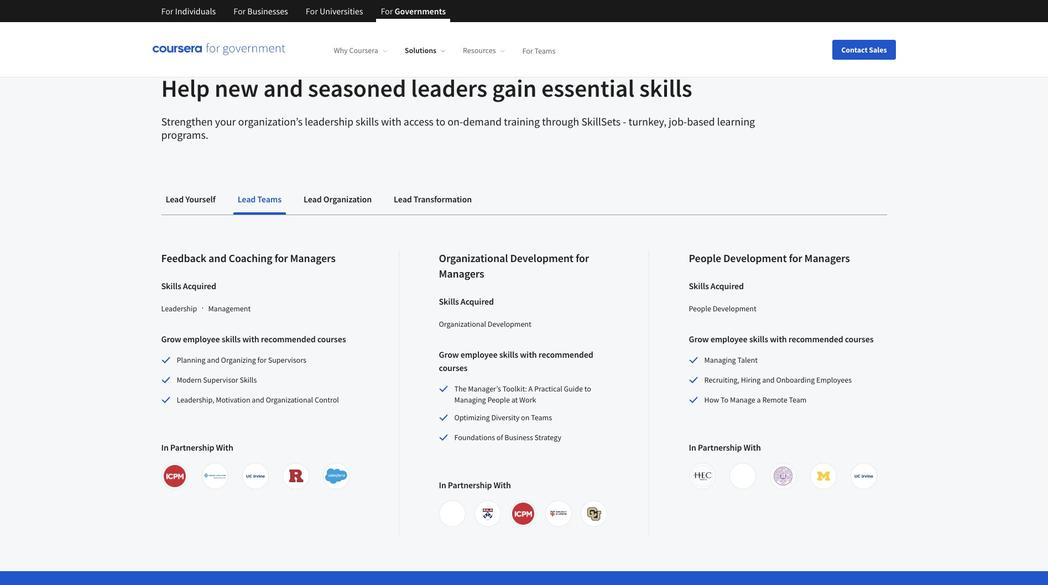 Task type: vqa. For each thing, say whether or not it's contained in the screenshot.
'INVESTORS' link
no



Task type: describe. For each thing, give the bounding box(es) containing it.
grow employee skills with recommended courses for people
[[689, 334, 874, 345]]

at
[[512, 395, 518, 405]]

manager's
[[468, 384, 501, 394]]

work
[[519, 395, 536, 405]]

-
[[623, 115, 626, 128]]

acquired for people
[[711, 280, 744, 292]]

rutgers logo image
[[285, 465, 307, 487]]

guide
[[564, 384, 583, 394]]

with for organizational
[[494, 480, 511, 491]]

banner navigation
[[152, 0, 455, 22]]

control
[[315, 395, 339, 405]]

governments
[[395, 6, 446, 17]]

onboarding
[[776, 375, 815, 385]]

essential
[[542, 73, 635, 103]]

in for organizational development for managers
[[439, 480, 446, 491]]

solutions link
[[405, 45, 445, 55]]

development for organizational development for managers
[[510, 251, 574, 265]]

image 220 image
[[547, 503, 570, 525]]

for governments
[[381, 6, 446, 17]]

help new and seasoned leaders gain essential skills
[[161, 73, 692, 103]]

why coursera link
[[334, 45, 387, 55]]

turnkey,
[[629, 115, 667, 128]]

leadership, motivation and organizational control
[[177, 395, 339, 405]]

modern supervisor skills
[[177, 375, 257, 385]]

how
[[704, 395, 719, 405]]

organizational development
[[439, 319, 531, 329]]

supervisor
[[203, 375, 238, 385]]

organizational development for managers
[[439, 251, 589, 280]]

on
[[521, 413, 530, 423]]

development for people development for managers
[[724, 251, 787, 265]]

manage
[[730, 395, 756, 405]]

motivation
[[216, 395, 250, 405]]

lead teams button
[[233, 186, 286, 212]]

employee for organizational
[[461, 349, 498, 360]]

individuals
[[175, 6, 216, 17]]

your
[[215, 115, 236, 128]]

sales
[[869, 45, 887, 54]]

contact sales button
[[833, 40, 896, 59]]

development for people development
[[713, 304, 757, 314]]

skills inside strengthen your organization's leadership skills with access to on-demand training through skillsets - turnkey, job-based learning programs.
[[356, 115, 379, 128]]

partnership for organizational development for managers
[[448, 480, 492, 491]]

for teams
[[523, 45, 556, 55]]

based
[[687, 115, 715, 128]]

transformation
[[414, 194, 472, 205]]

remote
[[763, 395, 788, 405]]

teams inside lead teams tab panel
[[531, 413, 552, 423]]

skills for people development for managers
[[689, 280, 709, 292]]

organizational for organizational development
[[439, 319, 486, 329]]

organization
[[323, 194, 372, 205]]

university of colorado boulder image
[[583, 503, 605, 525]]

lead organization button
[[299, 186, 376, 212]]

coursera
[[349, 45, 378, 55]]

seasoned
[[308, 73, 406, 103]]

skills up job-
[[639, 73, 692, 103]]

hiring
[[741, 375, 761, 385]]

contact
[[842, 45, 868, 54]]

leaders
[[411, 73, 487, 103]]

institute of certified professional managers image
[[512, 503, 534, 525]]

skills for feedback and coaching for managers
[[161, 280, 181, 292]]

practical
[[534, 384, 563, 394]]

solutions
[[405, 45, 437, 55]]

lead yourself
[[166, 194, 216, 205]]

for up gain
[[523, 45, 533, 55]]

organizational for organizational development for managers
[[439, 251, 508, 265]]

modern
[[177, 375, 202, 385]]

a
[[757, 395, 761, 405]]

supervisors
[[268, 355, 306, 365]]

feedback
[[161, 251, 206, 265]]

and for help
[[263, 73, 303, 103]]

why coursera
[[334, 45, 378, 55]]

in for feedback and coaching for managers
[[161, 442, 169, 453]]

skills for organizational development for managers
[[499, 349, 518, 360]]

resources
[[463, 45, 496, 55]]

lead transformation button
[[390, 186, 476, 212]]

with for people
[[744, 442, 761, 453]]

foundations
[[454, 433, 495, 443]]

grow employee skills with recommended courses for feedback
[[161, 334, 346, 345]]

through
[[542, 115, 579, 128]]

people development for managers
[[689, 251, 850, 265]]

with for people development for managers
[[770, 334, 787, 345]]

demand
[[175, 47, 216, 61]]

talent
[[738, 355, 758, 365]]

people for people development
[[689, 304, 711, 314]]

with for organizational development for managers
[[520, 349, 537, 360]]

for individuals
[[161, 6, 216, 17]]

new
[[215, 73, 259, 103]]

courses for people development for managers
[[845, 334, 874, 345]]

northwestern university image
[[772, 465, 794, 487]]

lead for lead teams
[[238, 194, 256, 205]]

teams for for teams
[[535, 45, 556, 55]]

gain
[[492, 73, 537, 103]]

1 university of california irvine course logo image from the left
[[244, 465, 267, 487]]

help
[[161, 73, 210, 103]]

teams for lead teams
[[257, 194, 282, 205]]

grow employee skills with recommended courses for organizational
[[439, 349, 593, 373]]

organizing
[[221, 355, 256, 365]]

lead yourself button
[[161, 186, 220, 212]]

2 university of california irvine course logo image from the left
[[853, 465, 875, 487]]

people inside the manager's toolkit: a practical guide to managing people at work
[[488, 395, 510, 405]]

grow for people development for managers
[[689, 334, 709, 345]]

the manager's toolkit: a practical guide to managing people at work
[[454, 384, 591, 405]]

job-
[[669, 115, 687, 128]]

university of michigan image
[[813, 465, 835, 487]]

recommended for organizational development for managers
[[539, 349, 593, 360]]

organization's
[[238, 115, 303, 128]]

business
[[505, 433, 533, 443]]

in partnership with for people development for managers
[[689, 442, 761, 453]]

human
[[218, 47, 254, 61]]

planning and organizing for supervisors
[[177, 355, 306, 365]]

with for feedback and coaching for managers
[[242, 334, 259, 345]]

yourself
[[185, 194, 216, 205]]



Task type: locate. For each thing, give the bounding box(es) containing it.
1 horizontal spatial acquired
[[461, 296, 494, 307]]

skills up talent
[[749, 334, 768, 345]]

for left "universities"
[[306, 6, 318, 17]]

0 horizontal spatial managing
[[454, 395, 486, 405]]

recruiting, hiring and onboarding employees
[[704, 375, 852, 385]]

toolkit:
[[503, 384, 527, 394]]

in partnership with up university of pennsylvania (wharton) logo
[[439, 480, 511, 491]]

employee up "planning"
[[183, 334, 220, 345]]

for for governments
[[381, 6, 393, 17]]

with up recruiting, hiring and onboarding employees
[[770, 334, 787, 345]]

for left individuals
[[161, 6, 173, 17]]

ashok leyland logo image
[[204, 465, 226, 487]]

2 horizontal spatial managers
[[805, 251, 850, 265]]

for for businesses
[[234, 6, 246, 17]]

grow up the
[[439, 349, 459, 360]]

and for recruiting,
[[762, 375, 775, 385]]

how to manage a remote team
[[704, 395, 807, 405]]

2 horizontal spatial in partnership with
[[689, 442, 761, 453]]

partnership
[[170, 442, 214, 453], [698, 442, 742, 453], [448, 480, 492, 491]]

0 vertical spatial teams
[[535, 45, 556, 55]]

to right guide
[[585, 384, 591, 394]]

in-demand human skills
[[161, 47, 289, 61]]

for left governments
[[381, 6, 393, 17]]

skills for people development for managers
[[749, 334, 768, 345]]

optimizing
[[454, 413, 490, 423]]

university of california irvine course logo image right university of michigan image
[[853, 465, 875, 487]]

0 horizontal spatial recommended
[[261, 334, 316, 345]]

for universities
[[306, 6, 363, 17]]

managers inside organizational development for managers
[[439, 267, 484, 280]]

lead left transformation
[[394, 194, 412, 205]]

skills right human
[[256, 47, 289, 61]]

strategy
[[535, 433, 561, 443]]

organizational inside organizational development for managers
[[439, 251, 508, 265]]

in for people development for managers
[[689, 442, 696, 453]]

lead teams tab panel
[[161, 215, 887, 536]]

coaching
[[229, 251, 272, 265]]

partnership for people development for managers
[[698, 442, 742, 453]]

employee
[[183, 334, 220, 345], [711, 334, 748, 345], [461, 349, 498, 360]]

2 horizontal spatial skills acquired
[[689, 280, 744, 292]]

employee down organizational development
[[461, 349, 498, 360]]

lead for lead yourself
[[166, 194, 184, 205]]

managing talent
[[704, 355, 758, 365]]

0 horizontal spatial with
[[216, 442, 233, 453]]

leadership,
[[177, 395, 214, 405]]

on-
[[448, 115, 463, 128]]

recommended for feedback and coaching for managers
[[261, 334, 316, 345]]

institute of certified professional managers image
[[163, 465, 186, 487]]

hec paris logo image
[[691, 465, 713, 487]]

businesses
[[247, 6, 288, 17]]

in partnership with
[[161, 442, 233, 453], [689, 442, 761, 453], [439, 480, 511, 491]]

diversity
[[491, 413, 520, 423]]

teams inside lead teams button
[[257, 194, 282, 205]]

grow employee skills with recommended courses up toolkit:
[[439, 349, 593, 373]]

grow
[[161, 334, 181, 345], [689, 334, 709, 345], [439, 349, 459, 360]]

managing up recruiting,
[[704, 355, 736, 365]]

1 vertical spatial managing
[[454, 395, 486, 405]]

employees
[[817, 375, 852, 385]]

1 vertical spatial organizational
[[439, 319, 486, 329]]

salesforce logo image
[[325, 465, 348, 487]]

leadership
[[305, 115, 354, 128]]

managers for organizational development for managers
[[439, 267, 484, 280]]

programs.
[[161, 128, 208, 142]]

skills acquired up people development
[[689, 280, 744, 292]]

acquired up people development
[[711, 280, 744, 292]]

in partnership with for organizational development for managers
[[439, 480, 511, 491]]

skills acquired for people
[[689, 280, 744, 292]]

university of california irvine course logo image left rutgers logo
[[244, 465, 267, 487]]

people development
[[689, 304, 757, 314]]

skills inside grow employee skills with recommended courses
[[499, 349, 518, 360]]

skills down planning and organizing for supervisors
[[240, 375, 257, 385]]

courses for organizational development for managers
[[439, 362, 468, 373]]

university of pennsylvania (wharton) logo image
[[477, 503, 499, 525]]

and up modern supervisor skills
[[207, 355, 220, 365]]

0 horizontal spatial in partnership with
[[161, 442, 233, 453]]

in partnership with for feedback and coaching for managers
[[161, 442, 233, 453]]

1 horizontal spatial grow
[[439, 349, 459, 360]]

with up planning and organizing for supervisors
[[242, 334, 259, 345]]

employee for people
[[711, 334, 748, 345]]

0 horizontal spatial managers
[[290, 251, 336, 265]]

access
[[404, 115, 434, 128]]

with down how to manage a remote team
[[744, 442, 761, 453]]

employee for feedback
[[183, 334, 220, 345]]

skills
[[256, 47, 289, 61], [161, 280, 181, 292], [689, 280, 709, 292], [439, 296, 459, 307], [240, 375, 257, 385]]

skills acquired for organizational
[[439, 296, 494, 307]]

to
[[436, 115, 445, 128], [585, 384, 591, 394]]

1 lead from the left
[[166, 194, 184, 205]]

for left the businesses
[[234, 6, 246, 17]]

1 horizontal spatial employee
[[461, 349, 498, 360]]

4 lead from the left
[[394, 194, 412, 205]]

foundations of business strategy
[[454, 433, 561, 443]]

with inside strengthen your organization's leadership skills with access to on-demand training through skillsets - turnkey, job-based learning programs.
[[381, 115, 402, 128]]

2 horizontal spatial grow
[[689, 334, 709, 345]]

to left on-
[[436, 115, 445, 128]]

1 horizontal spatial skills acquired
[[439, 296, 494, 307]]

with left access
[[381, 115, 402, 128]]

management
[[208, 304, 251, 314]]

and right hiring
[[762, 375, 775, 385]]

in partnership with up ashok leyland logo
[[161, 442, 233, 453]]

to inside strengthen your organization's leadership skills with access to on-demand training through skillsets - turnkey, job-based learning programs.
[[436, 115, 445, 128]]

and for leadership,
[[252, 395, 264, 405]]

0 horizontal spatial acquired
[[183, 280, 216, 292]]

contact sales
[[842, 45, 887, 54]]

for for individuals
[[161, 6, 173, 17]]

and right "motivation"
[[252, 395, 264, 405]]

0 horizontal spatial courses
[[317, 334, 346, 345]]

skills up organizing
[[222, 334, 241, 345]]

acquired
[[183, 280, 216, 292], [711, 280, 744, 292], [461, 296, 494, 307]]

1 horizontal spatial grow employee skills with recommended courses
[[439, 349, 593, 373]]

skillsets
[[581, 115, 621, 128]]

employee up managing talent
[[711, 334, 748, 345]]

acquired up organizational development
[[461, 296, 494, 307]]

grow inside grow employee skills with recommended courses
[[439, 349, 459, 360]]

1 horizontal spatial in
[[439, 480, 446, 491]]

2 horizontal spatial employee
[[711, 334, 748, 345]]

0 horizontal spatial in
[[161, 442, 169, 453]]

with up a
[[520, 349, 537, 360]]

lead right yourself in the left top of the page
[[238, 194, 256, 205]]

team
[[789, 395, 807, 405]]

0 horizontal spatial to
[[436, 115, 445, 128]]

for
[[275, 251, 288, 265], [576, 251, 589, 265], [789, 251, 803, 265], [258, 355, 267, 365]]

in partnership with up hec paris logo on the right bottom of page
[[689, 442, 761, 453]]

for for universities
[[306, 6, 318, 17]]

1 horizontal spatial to
[[585, 384, 591, 394]]

1 horizontal spatial with
[[494, 480, 511, 491]]

recruiting,
[[704, 375, 740, 385]]

2 horizontal spatial partnership
[[698, 442, 742, 453]]

people
[[689, 251, 721, 265], [689, 304, 711, 314], [488, 395, 510, 405]]

skills up organizational development
[[439, 296, 459, 307]]

0 vertical spatial people
[[689, 251, 721, 265]]

managing inside the manager's toolkit: a practical guide to managing people at work
[[454, 395, 486, 405]]

2 vertical spatial organizational
[[266, 395, 313, 405]]

planning
[[177, 355, 206, 365]]

lead for lead transformation
[[394, 194, 412, 205]]

managers for people development for managers
[[805, 251, 850, 265]]

organizational
[[439, 251, 508, 265], [439, 319, 486, 329], [266, 395, 313, 405]]

managers
[[290, 251, 336, 265], [805, 251, 850, 265], [439, 267, 484, 280]]

skills acquired
[[161, 280, 216, 292], [689, 280, 744, 292], [439, 296, 494, 307]]

partnership up university of pennsylvania (wharton) logo
[[448, 480, 492, 491]]

1 vertical spatial teams
[[257, 194, 282, 205]]

managing down the
[[454, 395, 486, 405]]

development
[[510, 251, 574, 265], [724, 251, 787, 265], [713, 304, 757, 314], [488, 319, 531, 329]]

a
[[529, 384, 533, 394]]

2 lead from the left
[[238, 194, 256, 205]]

2 horizontal spatial with
[[744, 442, 761, 453]]

recommended for people development for managers
[[789, 334, 843, 345]]

skills up toolkit:
[[499, 349, 518, 360]]

1 horizontal spatial courses
[[439, 362, 468, 373]]

2 horizontal spatial in
[[689, 442, 696, 453]]

2 horizontal spatial recommended
[[789, 334, 843, 345]]

partnership up hec paris logo on the right bottom of page
[[698, 442, 742, 453]]

1 horizontal spatial managing
[[704, 355, 736, 365]]

coursera for government image
[[152, 43, 285, 56]]

skills for feedback and coaching for managers
[[222, 334, 241, 345]]

0 horizontal spatial partnership
[[170, 442, 214, 453]]

for teams link
[[523, 45, 556, 55]]

with inside grow employee skills with recommended courses
[[520, 349, 537, 360]]

grow employee skills with recommended courses
[[161, 334, 346, 345], [689, 334, 874, 345], [439, 349, 593, 373]]

development inside organizational development for managers
[[510, 251, 574, 265]]

recommended
[[261, 334, 316, 345], [789, 334, 843, 345], [539, 349, 593, 360]]

1 vertical spatial to
[[585, 384, 591, 394]]

1 horizontal spatial in partnership with
[[439, 480, 511, 491]]

2 horizontal spatial grow employee skills with recommended courses
[[689, 334, 874, 345]]

0 horizontal spatial grow employee skills with recommended courses
[[161, 334, 346, 345]]

lead left organization
[[304, 194, 322, 205]]

employee inside grow employee skills with recommended courses
[[461, 349, 498, 360]]

grow employee skills with recommended courses up talent
[[689, 334, 874, 345]]

1 horizontal spatial managers
[[439, 267, 484, 280]]

1 horizontal spatial recommended
[[539, 349, 593, 360]]

feedback and coaching for managers
[[161, 251, 336, 265]]

to
[[721, 395, 729, 405]]

resources link
[[463, 45, 505, 55]]

courses for feedback and coaching for managers
[[317, 334, 346, 345]]

skills
[[639, 73, 692, 103], [356, 115, 379, 128], [222, 334, 241, 345], [749, 334, 768, 345], [499, 349, 518, 360]]

grow up managing talent
[[689, 334, 709, 345]]

2 horizontal spatial courses
[[845, 334, 874, 345]]

strengthen your organization's leadership skills with access to on-demand training through skillsets - turnkey, job-based learning programs.
[[161, 115, 755, 142]]

grow up "planning"
[[161, 334, 181, 345]]

content tabs tab list
[[161, 186, 887, 215]]

0 horizontal spatial skills acquired
[[161, 280, 216, 292]]

skills acquired up 'leadership'
[[161, 280, 216, 292]]

recommended up guide
[[539, 349, 593, 360]]

demand
[[463, 115, 502, 128]]

2 horizontal spatial acquired
[[711, 280, 744, 292]]

0 horizontal spatial grow
[[161, 334, 181, 345]]

university of california irvine course logo image
[[244, 465, 267, 487], [853, 465, 875, 487]]

grow for feedback and coaching for managers
[[161, 334, 181, 345]]

and left coaching
[[209, 251, 227, 265]]

recommended up the employees
[[789, 334, 843, 345]]

0 vertical spatial organizational
[[439, 251, 508, 265]]

development for organizational development
[[488, 319, 531, 329]]

skills down seasoned
[[356, 115, 379, 128]]

acquired for organizational
[[461, 296, 494, 307]]

grow for organizational development for managers
[[439, 349, 459, 360]]

with up university of pennsylvania (wharton) logo
[[494, 480, 511, 491]]

lead for lead organization
[[304, 194, 322, 205]]

skills for organizational development for managers
[[439, 296, 459, 307]]

of
[[497, 433, 503, 443]]

lead left yourself in the left top of the page
[[166, 194, 184, 205]]

lead organization
[[304, 194, 372, 205]]

teams
[[535, 45, 556, 55], [257, 194, 282, 205], [531, 413, 552, 423]]

1 horizontal spatial university of california irvine course logo image
[[853, 465, 875, 487]]

lead inside button
[[394, 194, 412, 205]]

with for feedback
[[216, 442, 233, 453]]

the
[[454, 384, 467, 394]]

acquired up 'leadership'
[[183, 280, 216, 292]]

1 vertical spatial people
[[689, 304, 711, 314]]

grow employee skills with recommended courses up planning and organizing for supervisors
[[161, 334, 346, 345]]

0 horizontal spatial employee
[[183, 334, 220, 345]]

skills acquired up organizational development
[[439, 296, 494, 307]]

lead transformation
[[394, 194, 472, 205]]

for inside organizational development for managers
[[576, 251, 589, 265]]

to inside the manager's toolkit: a practical guide to managing people at work
[[585, 384, 591, 394]]

optimizing diversity on teams
[[454, 413, 552, 423]]

with
[[381, 115, 402, 128], [242, 334, 259, 345], [770, 334, 787, 345], [520, 349, 537, 360]]

skills acquired for feedback
[[161, 280, 216, 292]]

0 vertical spatial to
[[436, 115, 445, 128]]

skills up people development
[[689, 280, 709, 292]]

for
[[161, 6, 173, 17], [234, 6, 246, 17], [306, 6, 318, 17], [381, 6, 393, 17], [523, 45, 533, 55]]

learning
[[717, 115, 755, 128]]

acquired for feedback
[[183, 280, 216, 292]]

partnership for feedback and coaching for managers
[[170, 442, 214, 453]]

2 vertical spatial people
[[488, 395, 510, 405]]

partnership up institute of certified professional managers image
[[170, 442, 214, 453]]

with up ashok leyland logo
[[216, 442, 233, 453]]

people for people development for managers
[[689, 251, 721, 265]]

1 horizontal spatial partnership
[[448, 480, 492, 491]]

and up organization's
[[263, 73, 303, 103]]

0 horizontal spatial university of california irvine course logo image
[[244, 465, 267, 487]]

skills up 'leadership'
[[161, 280, 181, 292]]

0 vertical spatial managing
[[704, 355, 736, 365]]

3 lead from the left
[[304, 194, 322, 205]]

recommended up supervisors
[[261, 334, 316, 345]]

managing
[[704, 355, 736, 365], [454, 395, 486, 405]]

why
[[334, 45, 348, 55]]

recommended inside grow employee skills with recommended courses
[[539, 349, 593, 360]]

in-
[[161, 47, 175, 61]]

2 vertical spatial teams
[[531, 413, 552, 423]]



